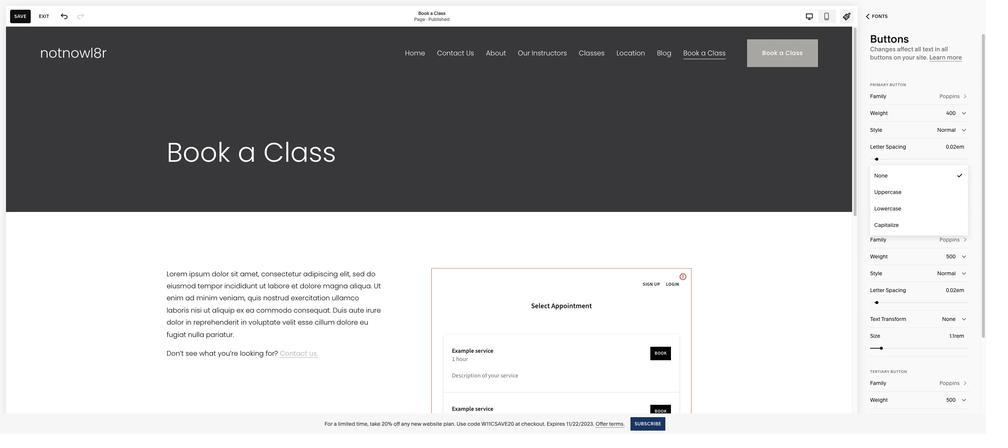 Task type: locate. For each thing, give the bounding box(es) containing it.
0 vertical spatial size
[[871, 190, 881, 196]]

tertiary
[[871, 370, 890, 375]]

1 size range field from the top
[[871, 197, 969, 213]]

secondary button
[[871, 227, 914, 231]]

size down text on the top right of page
[[871, 190, 881, 196]]

secondary
[[871, 227, 896, 231]]

list box
[[871, 168, 969, 234]]

1 vertical spatial spacing
[[886, 287, 907, 294]]

2 letter spacing range field from the top
[[871, 295, 969, 311]]

w11csave20
[[482, 421, 514, 428]]

1 vertical spatial letter spacing range field
[[871, 295, 969, 311]]

letter spacing
[[871, 144, 907, 150], [871, 287, 907, 294]]

learn more link
[[930, 54, 963, 62]]

offer
[[596, 421, 608, 428]]

none
[[875, 173, 888, 179]]

1 vertical spatial letter
[[871, 287, 885, 294]]

a for for
[[334, 421, 337, 428]]

offer terms. link
[[596, 421, 625, 428]]

save
[[14, 13, 27, 19]]

letter
[[871, 144, 885, 150], [871, 287, 885, 294]]

2 vertical spatial poppins
[[940, 381, 960, 387]]

2 size from the top
[[871, 333, 881, 340]]

published
[[429, 16, 450, 22]]

all
[[915, 45, 922, 53], [942, 45, 948, 53]]

letter for secondary button
[[871, 287, 885, 294]]

0 horizontal spatial all
[[915, 45, 922, 53]]

affect
[[898, 45, 914, 53]]

size
[[871, 190, 881, 196], [871, 333, 881, 340]]

family
[[871, 93, 887, 100], [871, 237, 887, 244], [871, 381, 887, 387]]

spacing for primary
[[886, 144, 907, 150]]

use
[[457, 421, 467, 428]]

0 vertical spatial spacing
[[886, 144, 907, 150]]

Size range field
[[871, 197, 969, 213], [871, 341, 969, 357]]

1 all from the left
[[915, 45, 922, 53]]

lowercase
[[875, 206, 902, 212]]

off
[[394, 421, 400, 428]]

a inside book a class page · published
[[431, 10, 433, 16]]

size for primary button's size range field
[[871, 190, 881, 196]]

a right "for"
[[334, 421, 337, 428]]

limited
[[338, 421, 355, 428]]

more
[[948, 54, 963, 61]]

2 letter from the top
[[871, 287, 885, 294]]

1 vertical spatial button
[[897, 227, 914, 231]]

button
[[890, 83, 907, 87], [897, 227, 914, 231], [891, 370, 908, 375]]

3 poppins from the top
[[940, 381, 960, 387]]

0 vertical spatial family
[[871, 93, 887, 100]]

1 vertical spatial family
[[871, 237, 887, 244]]

size up tertiary
[[871, 333, 881, 340]]

2 size range field from the top
[[871, 341, 969, 357]]

2 all from the left
[[942, 45, 948, 53]]

0 vertical spatial a
[[431, 10, 433, 16]]

2 vertical spatial family
[[871, 381, 887, 387]]

1 letter from the top
[[871, 144, 885, 150]]

1 vertical spatial poppins
[[940, 237, 960, 244]]

1 letter spacing text field from the top
[[946, 143, 966, 151]]

exit button
[[35, 10, 53, 23]]

Size text field
[[950, 333, 966, 341]]

0 vertical spatial letter spacing
[[871, 144, 907, 150]]

text transform
[[871, 173, 907, 179]]

button right primary
[[890, 83, 907, 87]]

family down primary
[[871, 93, 887, 100]]

spacing
[[886, 144, 907, 150], [886, 287, 907, 294]]

button right tertiary
[[891, 370, 908, 375]]

learn more
[[930, 54, 963, 61]]

1 size from the top
[[871, 190, 881, 196]]

1 spacing from the top
[[886, 144, 907, 150]]

1 vertical spatial size range field
[[871, 341, 969, 357]]

1 vertical spatial letter spacing
[[871, 287, 907, 294]]

a right book
[[431, 10, 433, 16]]

in
[[935, 45, 941, 53]]

primary button
[[871, 83, 907, 87]]

tab list
[[801, 10, 836, 22]]

2 spacing from the top
[[886, 287, 907, 294]]

1 vertical spatial a
[[334, 421, 337, 428]]

1 letter spacing from the top
[[871, 144, 907, 150]]

0 vertical spatial button
[[890, 83, 907, 87]]

2 poppins from the top
[[940, 237, 960, 244]]

family down tertiary
[[871, 381, 887, 387]]

Letter Spacing range field
[[871, 151, 969, 168], [871, 295, 969, 311]]

2 vertical spatial button
[[891, 370, 908, 375]]

code
[[468, 421, 481, 428]]

all up site.
[[915, 45, 922, 53]]

save button
[[10, 10, 31, 23]]

2 family from the top
[[871, 237, 887, 244]]

subscribe button
[[631, 418, 666, 431]]

0 vertical spatial size range field
[[871, 197, 969, 213]]

poppins for primary button
[[940, 93, 960, 100]]

fonts button
[[858, 8, 897, 25]]

0 vertical spatial letter spacing text field
[[946, 143, 966, 151]]

text
[[871, 173, 881, 179]]

1 vertical spatial size
[[871, 333, 881, 340]]

2 letter spacing text field from the top
[[946, 287, 966, 295]]

0 horizontal spatial a
[[334, 421, 337, 428]]

1 family from the top
[[871, 93, 887, 100]]

0 vertical spatial letter spacing range field
[[871, 151, 969, 168]]

a
[[431, 10, 433, 16], [334, 421, 337, 428]]

family for tertiary
[[871, 381, 887, 387]]

class
[[434, 10, 446, 16]]

text
[[923, 45, 934, 53]]

button for tertiary button
[[891, 370, 908, 375]]

1 vertical spatial letter spacing text field
[[946, 287, 966, 295]]

all right in
[[942, 45, 948, 53]]

Letter Spacing text field
[[946, 143, 966, 151], [946, 287, 966, 295]]

buttons
[[871, 54, 893, 61]]

1 horizontal spatial all
[[942, 45, 948, 53]]

letter for primary button
[[871, 144, 885, 150]]

0 vertical spatial letter
[[871, 144, 885, 150]]

·
[[426, 16, 427, 22]]

uppercase
[[875, 189, 902, 196]]

1 poppins from the top
[[940, 93, 960, 100]]

button for primary button
[[890, 83, 907, 87]]

family down the secondary
[[871, 237, 887, 244]]

2 letter spacing from the top
[[871, 287, 907, 294]]

3 family from the top
[[871, 381, 887, 387]]

1 letter spacing range field from the top
[[871, 151, 969, 168]]

1 horizontal spatial a
[[431, 10, 433, 16]]

0 vertical spatial poppins
[[940, 93, 960, 100]]

subscribe
[[635, 422, 662, 427]]

button right the secondary
[[897, 227, 914, 231]]

letter spacing for secondary
[[871, 287, 907, 294]]

poppins
[[940, 93, 960, 100], [940, 237, 960, 244], [940, 381, 960, 387]]

poppins for secondary button
[[940, 237, 960, 244]]



Task type: vqa. For each thing, say whether or not it's contained in the screenshot.
bottommost Letter Spacing
yes



Task type: describe. For each thing, give the bounding box(es) containing it.
family for secondary
[[871, 237, 887, 244]]

primary
[[871, 83, 889, 87]]

terms.
[[609, 421, 625, 428]]

transform
[[882, 173, 907, 179]]

website
[[423, 421, 442, 428]]

your
[[903, 54, 915, 61]]

new
[[411, 421, 422, 428]]

letter spacing range field for primary button
[[871, 151, 969, 168]]

page
[[414, 16, 425, 22]]

checkout.
[[522, 421, 546, 428]]

family for primary
[[871, 93, 887, 100]]

tertiary button
[[871, 370, 908, 375]]

take
[[370, 421, 381, 428]]

site.
[[917, 54, 929, 61]]

spacing for secondary
[[886, 287, 907, 294]]

letter spacing text field for primary button
[[946, 143, 966, 151]]

learn
[[930, 54, 946, 61]]

for a limited time, take 20% off any new website plan. use code w11csave20 at checkout. expires 11/22/2023. offer terms.
[[325, 421, 625, 428]]

a for book
[[431, 10, 433, 16]]

exit
[[39, 13, 49, 19]]

size for size 'text field'
[[871, 333, 881, 340]]

book
[[418, 10, 429, 16]]

button for secondary button
[[897, 227, 914, 231]]

Text Transform field
[[871, 168, 969, 184]]

any
[[401, 421, 410, 428]]

book a class page · published
[[414, 10, 450, 22]]

changes affect all text in all buttons on your site.
[[871, 45, 948, 61]]

fonts
[[873, 14, 888, 19]]

20%
[[382, 421, 392, 428]]

letter spacing text field for secondary button
[[946, 287, 966, 295]]

list box containing none
[[871, 168, 969, 234]]

buttons
[[871, 33, 909, 45]]

letter spacing range field for secondary button
[[871, 295, 969, 311]]

size range field for primary button
[[871, 197, 969, 213]]

at
[[516, 421, 520, 428]]

expires
[[547, 421, 565, 428]]

time,
[[357, 421, 369, 428]]

letter spacing for primary
[[871, 144, 907, 150]]

poppins for tertiary button
[[940, 381, 960, 387]]

capitalize
[[875, 222, 899, 229]]

11/22/2023.
[[567, 421, 595, 428]]

for
[[325, 421, 333, 428]]

changes
[[871, 45, 896, 53]]

plan.
[[444, 421, 456, 428]]

on
[[894, 54, 901, 61]]

size range field for secondary button
[[871, 341, 969, 357]]



